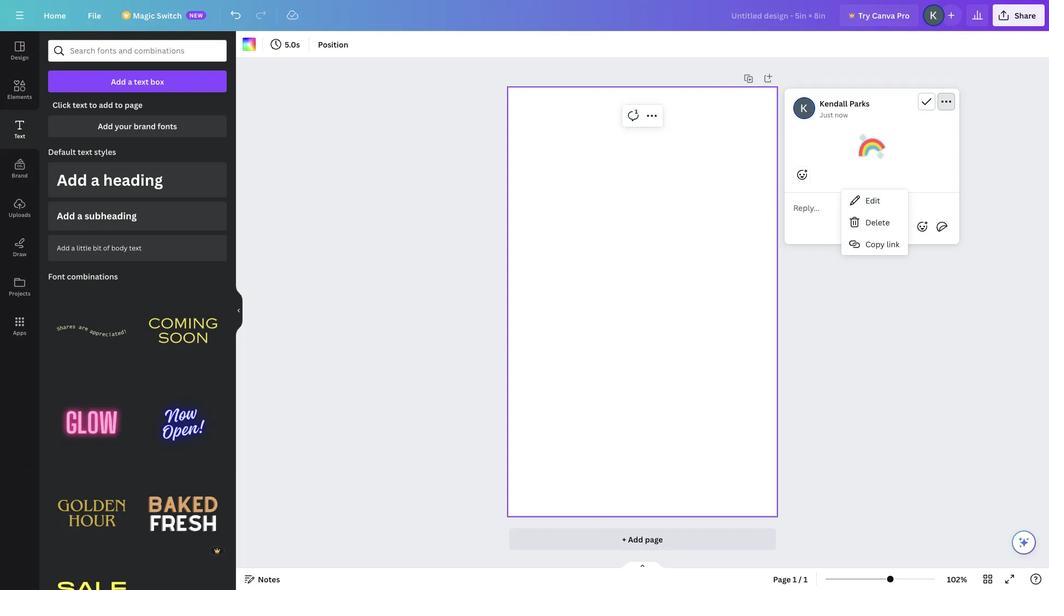 Task type: describe. For each thing, give the bounding box(es) containing it.
add for add a little bit of body text
[[57, 243, 70, 252]]

brand button
[[0, 149, 39, 189]]

projects
[[9, 290, 31, 297]]

+
[[622, 534, 626, 545]]

expressing gratitude image
[[859, 133, 885, 160]]

uploads button
[[0, 189, 39, 228]]

canva assistant image
[[1018, 536, 1031, 549]]

a for heading
[[91, 169, 100, 190]]

add a little bit of body text
[[57, 243, 142, 252]]

a for little
[[71, 243, 75, 252]]

home link
[[35, 4, 75, 26]]

switch
[[157, 10, 182, 20]]

0 horizontal spatial page
[[125, 100, 143, 110]]

pro
[[897, 10, 910, 20]]

position button
[[314, 36, 353, 53]]

add a little bit of body text button
[[48, 235, 227, 261]]

a for text
[[128, 76, 132, 87]]

/
[[799, 574, 802, 585]]

#ffffff image
[[243, 38, 256, 51]]

5.0s
[[285, 39, 300, 49]]

page inside button
[[645, 534, 663, 545]]

text inside button
[[134, 76, 149, 87]]

font combinations
[[48, 271, 118, 282]]

magic switch
[[133, 10, 182, 20]]

page 1 / 1
[[773, 574, 808, 585]]

combinations
[[67, 271, 118, 282]]

add a subheading button
[[48, 202, 227, 231]]

canva
[[872, 10, 895, 20]]

design button
[[0, 31, 39, 71]]

add a heading
[[57, 169, 163, 190]]

add a text box button
[[48, 71, 227, 92]]

delete button
[[842, 212, 908, 233]]

5.0s button
[[267, 36, 304, 53]]

102% button
[[940, 571, 975, 588]]

side panel tab list
[[0, 31, 39, 346]]

of
[[103, 243, 110, 252]]

elements
[[7, 93, 32, 100]]

file button
[[79, 4, 110, 26]]

add a text box
[[111, 76, 164, 87]]

menu containing edit
[[842, 190, 908, 255]]

design
[[11, 54, 29, 61]]

Reply draft. Add a reply or @mention. text field
[[794, 202, 951, 214]]

delete
[[866, 217, 890, 228]]

text button
[[0, 110, 39, 149]]

heading
[[103, 169, 163, 190]]

add your brand fonts
[[98, 121, 177, 131]]

brand
[[12, 172, 28, 179]]

styles
[[94, 147, 116, 157]]

add a subheading
[[57, 210, 137, 222]]

click text to add to page
[[52, 100, 143, 110]]

subheading
[[85, 210, 137, 222]]

2 horizontal spatial 1
[[804, 574, 808, 585]]

text left styles
[[78, 147, 92, 157]]

magic
[[133, 10, 155, 20]]

kendall parks just now
[[820, 98, 870, 119]]



Task type: locate. For each thing, give the bounding box(es) containing it.
projects button
[[0, 267, 39, 307]]

uploads
[[9, 211, 31, 218]]

text inside button
[[129, 243, 142, 252]]

text left box
[[134, 76, 149, 87]]

share
[[1015, 10, 1036, 20]]

bit
[[93, 243, 102, 252]]

try canva pro
[[859, 10, 910, 20]]

add
[[99, 100, 113, 110]]

Search fonts and combinations search field
[[70, 40, 205, 61]]

just
[[820, 110, 833, 119]]

Design title text field
[[723, 4, 836, 26]]

to right add
[[115, 100, 123, 110]]

font
[[48, 271, 65, 282]]

a left "little" at the left top
[[71, 243, 75, 252]]

a for subheading
[[77, 210, 82, 222]]

+ add page button
[[509, 528, 776, 550]]

position
[[318, 39, 348, 49]]

0 horizontal spatial to
[[89, 100, 97, 110]]

page
[[125, 100, 143, 110], [645, 534, 663, 545]]

file
[[88, 10, 101, 20]]

1 inside button
[[635, 108, 638, 115]]

text
[[14, 132, 25, 140]]

add
[[111, 76, 126, 87], [98, 121, 113, 131], [57, 169, 87, 190], [57, 210, 75, 222], [57, 243, 70, 252], [628, 534, 643, 545]]

elements button
[[0, 71, 39, 110]]

draw button
[[0, 228, 39, 267]]

add left "little" at the left top
[[57, 243, 70, 252]]

fonts
[[158, 121, 177, 131]]

text right body
[[129, 243, 142, 252]]

a inside add a heading button
[[91, 169, 100, 190]]

body
[[111, 243, 128, 252]]

1 button
[[625, 107, 642, 125]]

1 horizontal spatial 1
[[793, 574, 797, 585]]

page up add your brand fonts
[[125, 100, 143, 110]]

default text styles
[[48, 147, 116, 157]]

a inside add a text box button
[[128, 76, 132, 87]]

apps button
[[0, 307, 39, 346]]

copy
[[866, 239, 885, 249]]

click
[[52, 100, 71, 110]]

main menu bar
[[0, 0, 1049, 31]]

brand
[[134, 121, 156, 131]]

add for add a heading
[[57, 169, 87, 190]]

home
[[44, 10, 66, 20]]

copy link button
[[842, 233, 908, 255]]

copy link
[[866, 239, 900, 249]]

a down styles
[[91, 169, 100, 190]]

add left your at the left of the page
[[98, 121, 113, 131]]

add a heading button
[[48, 162, 227, 197]]

notes button
[[240, 571, 284, 588]]

kendall
[[820, 98, 848, 108]]

1 horizontal spatial page
[[645, 534, 663, 545]]

edit button
[[842, 190, 908, 212]]

try canva pro button
[[840, 4, 919, 26]]

add up add
[[111, 76, 126, 87]]

page
[[773, 574, 791, 585]]

a inside button
[[77, 210, 82, 222]]

0 horizontal spatial 1
[[635, 108, 638, 115]]

share button
[[993, 4, 1045, 26]]

add for add your brand fonts
[[98, 121, 113, 131]]

102%
[[947, 574, 967, 585]]

add right +
[[628, 534, 643, 545]]

new
[[189, 11, 203, 19]]

notes
[[258, 574, 280, 585]]

1 horizontal spatial to
[[115, 100, 123, 110]]

now
[[835, 110, 848, 119]]

to
[[89, 100, 97, 110], [115, 100, 123, 110]]

draw
[[13, 250, 27, 258]]

a left box
[[128, 76, 132, 87]]

apps
[[13, 329, 26, 336]]

a
[[128, 76, 132, 87], [91, 169, 100, 190], [77, 210, 82, 222], [71, 243, 75, 252]]

edit
[[866, 195, 880, 206]]

default
[[48, 147, 76, 157]]

text right click
[[73, 100, 87, 110]]

menu
[[842, 190, 908, 255]]

add for add a text box
[[111, 76, 126, 87]]

a left subheading
[[77, 210, 82, 222]]

+ add page
[[622, 534, 663, 545]]

1 vertical spatial page
[[645, 534, 663, 545]]

0 vertical spatial page
[[125, 100, 143, 110]]

add your brand fonts button
[[48, 115, 227, 137]]

box
[[150, 76, 164, 87]]

try
[[859, 10, 870, 20]]

to left add
[[89, 100, 97, 110]]

add down default
[[57, 169, 87, 190]]

1 to from the left
[[89, 100, 97, 110]]

add for add a subheading
[[57, 210, 75, 222]]

page up show pages image
[[645, 534, 663, 545]]

hide image
[[236, 284, 243, 337]]

2 to from the left
[[115, 100, 123, 110]]

little
[[77, 243, 91, 252]]

add left subheading
[[57, 210, 75, 222]]

your
[[115, 121, 132, 131]]

link
[[887, 239, 900, 249]]

group
[[140, 470, 227, 558], [212, 555, 225, 569]]

text
[[134, 76, 149, 87], [73, 100, 87, 110], [78, 147, 92, 157], [129, 243, 142, 252]]

parks
[[850, 98, 870, 108]]

1
[[635, 108, 638, 115], [793, 574, 797, 585], [804, 574, 808, 585]]

show pages image
[[616, 561, 669, 569]]

a inside add a little bit of body text button
[[71, 243, 75, 252]]



Task type: vqa. For each thing, say whether or not it's contained in the screenshot.
top Create
no



